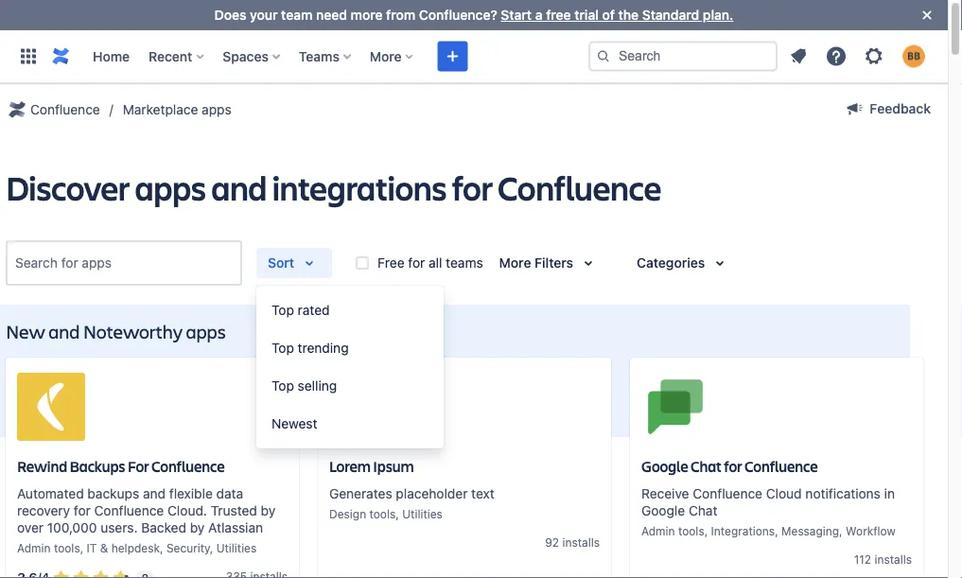 Task type: vqa. For each thing, say whether or not it's contained in the screenshot.
the top tunnels
no



Task type: locate. For each thing, give the bounding box(es) containing it.
2 vertical spatial and
[[143, 486, 166, 502]]

group containing top rated
[[257, 286, 444, 449]]

1 horizontal spatial utilities
[[403, 508, 443, 521]]

1 horizontal spatial install
[[875, 553, 907, 566]]

free
[[546, 7, 571, 23]]

, down the 'placeholder' at the left
[[396, 508, 399, 521]]

apps right noteworthy
[[186, 319, 226, 344]]

over
[[17, 520, 44, 536]]

context icon image
[[6, 98, 28, 121], [6, 98, 28, 121]]

lorem ipsum
[[329, 457, 414, 477]]

free for all teams
[[378, 255, 483, 271]]

newest
[[272, 416, 318, 432]]

marketplace apps link
[[123, 98, 232, 121]]

workflow
[[846, 525, 896, 538]]

1 vertical spatial apps
[[135, 165, 206, 210]]

100,000
[[47, 520, 97, 536]]

and
[[211, 165, 267, 210], [49, 319, 80, 344], [143, 486, 166, 502]]

1 vertical spatial by
[[190, 520, 205, 536]]

cloud
[[767, 486, 802, 502]]

s right 92
[[594, 536, 600, 549]]

0 vertical spatial and
[[211, 165, 267, 210]]

0 horizontal spatial s
[[594, 536, 600, 549]]

1 vertical spatial more
[[500, 255, 532, 271]]

2 vertical spatial tools
[[54, 542, 80, 555]]

chat
[[691, 457, 722, 477], [689, 503, 718, 519]]

the
[[619, 7, 639, 23]]

confluence inside automated backups and flexible data recovery for confluence cloud. trusted by over 100,000 users. backed by atlassian admin tools , it & helpdesk , security , utilities
[[94, 503, 164, 519]]

0 horizontal spatial install
[[563, 536, 594, 549]]

install
[[563, 536, 594, 549], [875, 553, 907, 566]]

1 vertical spatial chat
[[689, 503, 718, 519]]

tools down 100,000
[[54, 542, 80, 555]]

top selling button
[[257, 367, 444, 405]]

2 horizontal spatial and
[[211, 165, 267, 210]]

, down 'backed'
[[160, 542, 163, 555]]

tools down generates
[[370, 508, 396, 521]]

backups
[[70, 457, 125, 477]]

more down from
[[370, 48, 402, 64]]

receive confluence cloud notifications in google chat admin tools , integrations , messaging , workflow
[[642, 486, 896, 538]]

1 horizontal spatial s
[[907, 553, 913, 566]]

chat down the receive
[[689, 503, 718, 519]]

3 top from the top
[[272, 378, 294, 394]]

more for more
[[370, 48, 402, 64]]

0 horizontal spatial more
[[370, 48, 402, 64]]

global element
[[11, 30, 589, 83]]

top selling
[[272, 378, 337, 394]]

home link
[[87, 41, 135, 71]]

confluence down google chat for confluence
[[693, 486, 763, 502]]

selling
[[298, 378, 337, 394]]

utilities
[[403, 508, 443, 521], [216, 542, 257, 555]]

confluence
[[30, 102, 100, 117], [498, 165, 662, 210], [151, 457, 225, 477], [745, 457, 818, 477], [693, 486, 763, 502], [94, 503, 164, 519]]

install for lorem ipsum
[[563, 536, 594, 549]]

0 vertical spatial top
[[272, 302, 294, 318]]

utilities inside generates placeholder text design tools , utilities
[[403, 508, 443, 521]]

need
[[316, 7, 347, 23]]

confluence down confluence icon
[[30, 102, 100, 117]]

92
[[545, 536, 560, 549]]

by
[[261, 503, 276, 519], [190, 520, 205, 536]]

0 vertical spatial tools
[[370, 508, 396, 521]]

google chat for confluence
[[642, 457, 818, 477]]

1 vertical spatial admin
[[17, 542, 51, 555]]

0 vertical spatial install
[[563, 536, 594, 549]]

confluence image
[[49, 45, 72, 68]]

, inside generates placeholder text design tools , utilities
[[396, 508, 399, 521]]

teams button
[[293, 41, 359, 71]]

tools inside generates placeholder text design tools , utilities
[[370, 508, 396, 521]]

for
[[452, 165, 493, 210], [408, 255, 425, 271], [724, 457, 743, 477], [74, 503, 91, 519]]

and for backups
[[143, 486, 166, 502]]

noteworthy
[[83, 319, 183, 344]]

top for top trending
[[272, 340, 294, 356]]

0 vertical spatial s
[[594, 536, 600, 549]]

1 vertical spatial s
[[907, 553, 913, 566]]

admin down the receive
[[642, 525, 675, 538]]

banner
[[0, 30, 949, 83]]

top left selling
[[272, 378, 294, 394]]

atlassian
[[208, 520, 263, 536]]

recovery
[[17, 503, 70, 519]]

chat down google chat for confluence image
[[691, 457, 722, 477]]

1 horizontal spatial admin
[[642, 525, 675, 538]]

0 vertical spatial utilities
[[403, 508, 443, 521]]

2 horizontal spatial tools
[[679, 525, 705, 538]]

more inside 'dropdown button'
[[370, 48, 402, 64]]

s for lorem ipsum
[[594, 536, 600, 549]]

your profile and preferences image
[[903, 45, 926, 68]]

2 google from the top
[[642, 503, 686, 519]]

plan.
[[703, 7, 734, 23]]

tools
[[370, 508, 396, 521], [679, 525, 705, 538], [54, 542, 80, 555]]

confluence up users.
[[94, 503, 164, 519]]

1 vertical spatial tools
[[679, 525, 705, 538]]

s for google chat for confluence
[[907, 553, 913, 566]]

more
[[370, 48, 402, 64], [500, 255, 532, 271]]

tools inside automated backups and flexible data recovery for confluence cloud. trusted by over 100,000 users. backed by atlassian admin tools , it & helpdesk , security , utilities
[[54, 542, 80, 555]]

112
[[855, 553, 872, 566]]

1 horizontal spatial more
[[500, 255, 532, 271]]

free
[[378, 255, 405, 271]]

top
[[272, 302, 294, 318], [272, 340, 294, 356], [272, 378, 294, 394]]

2 vertical spatial apps
[[186, 319, 226, 344]]

0 vertical spatial apps
[[202, 102, 232, 117]]

0 horizontal spatial admin
[[17, 542, 51, 555]]

newest button
[[257, 405, 444, 443]]

feedback
[[870, 101, 932, 116]]

top trending
[[272, 340, 349, 356]]

0 vertical spatial by
[[261, 503, 276, 519]]

more filters
[[500, 255, 574, 271]]

integrations
[[712, 525, 775, 538]]

top left trending
[[272, 340, 294, 356]]

utilities down the 'placeholder' at the left
[[403, 508, 443, 521]]

s
[[594, 536, 600, 549], [907, 553, 913, 566]]

cloud.
[[168, 503, 207, 519]]

1 horizontal spatial tools
[[370, 508, 396, 521]]

tools down the receive
[[679, 525, 705, 538]]

from
[[386, 7, 416, 23]]

apps for discover
[[135, 165, 206, 210]]

by right "trusted"
[[261, 503, 276, 519]]

install right 92
[[563, 536, 594, 549]]

google up the receive
[[642, 457, 689, 477]]

users.
[[101, 520, 138, 536]]

Search field
[[589, 41, 778, 71]]

design
[[329, 508, 366, 521]]

1 top from the top
[[272, 302, 294, 318]]

of
[[603, 7, 615, 23]]

home
[[93, 48, 130, 64]]

0 horizontal spatial and
[[49, 319, 80, 344]]

1 vertical spatial utilities
[[216, 542, 257, 555]]

and inside automated backups and flexible data recovery for confluence cloud. trusted by over 100,000 users. backed by atlassian admin tools , it & helpdesk , security , utilities
[[143, 486, 166, 502]]

more left filters
[[500, 255, 532, 271]]

teams
[[446, 255, 483, 271]]

lorem ipsum image
[[329, 373, 398, 441]]

automated
[[17, 486, 84, 502]]

0 horizontal spatial utilities
[[216, 542, 257, 555]]

flexible
[[169, 486, 213, 502]]

0 horizontal spatial tools
[[54, 542, 80, 555]]

2 vertical spatial top
[[272, 378, 294, 394]]

settings icon image
[[863, 45, 886, 68]]

google down the receive
[[642, 503, 686, 519]]

confluence image
[[49, 45, 72, 68]]

install for google chat for confluence
[[875, 553, 907, 566]]

filters
[[535, 255, 574, 271]]

group
[[257, 286, 444, 449]]

data
[[216, 486, 243, 502]]

1 google from the top
[[642, 457, 689, 477]]

apps right marketplace
[[202, 102, 232, 117]]

install right "112"
[[875, 553, 907, 566]]

apps down marketplace apps link
[[135, 165, 206, 210]]

admin down over
[[17, 542, 51, 555]]

top left rated
[[272, 302, 294, 318]]

,
[[396, 508, 399, 521], [705, 525, 708, 538], [775, 525, 779, 538], [840, 525, 843, 538], [80, 542, 84, 555], [160, 542, 163, 555], [210, 542, 213, 555]]

marketplace apps
[[123, 102, 232, 117]]

1 vertical spatial google
[[642, 503, 686, 519]]

ipsum
[[373, 457, 414, 477]]

utilities down atlassian
[[216, 542, 257, 555]]

0 vertical spatial admin
[[642, 525, 675, 538]]

feedback button
[[832, 94, 943, 124]]

create content image
[[442, 45, 465, 68]]

1 horizontal spatial and
[[143, 486, 166, 502]]

1 vertical spatial install
[[875, 553, 907, 566]]

admin
[[642, 525, 675, 538], [17, 542, 51, 555]]

1 vertical spatial top
[[272, 340, 294, 356]]

s right "112"
[[907, 553, 913, 566]]

by down cloud.
[[190, 520, 205, 536]]

and for apps
[[211, 165, 267, 210]]

2 top from the top
[[272, 340, 294, 356]]

for up 100,000
[[74, 503, 91, 519]]

0 vertical spatial google
[[642, 457, 689, 477]]

backed
[[141, 520, 186, 536]]

0 vertical spatial more
[[370, 48, 402, 64]]



Task type: describe. For each thing, give the bounding box(es) containing it.
trending
[[298, 340, 349, 356]]

112 install s
[[855, 553, 913, 566]]

spaces button
[[217, 41, 288, 71]]

confluence up filters
[[498, 165, 662, 210]]

trial
[[575, 7, 599, 23]]

appswitcher icon image
[[17, 45, 40, 68]]

more for more filters
[[500, 255, 532, 271]]

confluence up cloud
[[745, 457, 818, 477]]

0 vertical spatial chat
[[691, 457, 722, 477]]

confluence up flexible
[[151, 457, 225, 477]]

it
[[87, 542, 97, 555]]

apps for marketplace
[[202, 102, 232, 117]]

backups
[[87, 486, 139, 502]]

, left it
[[80, 542, 84, 555]]

for inside automated backups and flexible data recovery for confluence cloud. trusted by over 100,000 users. backed by atlassian admin tools , it & helpdesk , security , utilities
[[74, 503, 91, 519]]

messaging
[[782, 525, 840, 538]]

help icon image
[[825, 45, 848, 68]]

all
[[429, 255, 442, 271]]

generates
[[329, 486, 393, 502]]

admin inside receive confluence cloud notifications in google chat admin tools , integrations , messaging , workflow
[[642, 525, 675, 538]]

recent button
[[143, 41, 211, 71]]

1 horizontal spatial by
[[261, 503, 276, 519]]

for left all
[[408, 255, 425, 271]]

, left workflow
[[840, 525, 843, 538]]

integrations
[[272, 165, 447, 210]]

text
[[472, 486, 495, 502]]

discover apps and integrations for confluence
[[6, 165, 662, 210]]

notifications
[[806, 486, 881, 502]]

chat inside receive confluence cloud notifications in google chat admin tools , integrations , messaging , workflow
[[689, 503, 718, 519]]

trusted
[[211, 503, 257, 519]]

does
[[215, 7, 247, 23]]

tools inside receive confluence cloud notifications in google chat admin tools , integrations , messaging , workflow
[[679, 525, 705, 538]]

sort
[[268, 255, 294, 271]]

recent
[[149, 48, 192, 64]]

a
[[536, 7, 543, 23]]

generates placeholder text design tools , utilities
[[329, 486, 495, 521]]

placeholder
[[396, 486, 468, 502]]

for up receive confluence cloud notifications in google chat admin tools , integrations , messaging , workflow
[[724, 457, 743, 477]]

receive
[[642, 486, 690, 502]]

more button
[[364, 41, 421, 71]]

close image
[[916, 4, 939, 27]]

more
[[351, 7, 383, 23]]

confluence inside receive confluence cloud notifications in google chat admin tools , integrations , messaging , workflow
[[693, 486, 763, 502]]

utilities inside automated backups and flexible data recovery for confluence cloud. trusted by over 100,000 users. backed by atlassian admin tools , it & helpdesk , security , utilities
[[216, 542, 257, 555]]

in
[[885, 486, 896, 502]]

new
[[6, 319, 45, 344]]

discover
[[6, 165, 130, 210]]

top rated
[[272, 302, 330, 318]]

top for top selling
[[272, 378, 294, 394]]

standard
[[643, 7, 700, 23]]

top trending button
[[257, 329, 444, 367]]

banner containing home
[[0, 30, 949, 83]]

spaces
[[223, 48, 269, 64]]

admin inside automated backups and flexible data recovery for confluence cloud. trusted by over 100,000 users. backed by atlassian admin tools , it & helpdesk , security , utilities
[[17, 542, 51, 555]]

team
[[281, 7, 313, 23]]

google chat for confluence image
[[642, 373, 710, 441]]

google inside receive confluence cloud notifications in google chat admin tools , integrations , messaging , workflow
[[642, 503, 686, 519]]

start a free trial of the standard plan. link
[[501, 7, 734, 23]]

security
[[167, 542, 210, 555]]

automated backups and flexible data recovery for confluence cloud. trusted by over 100,000 users. backed by atlassian admin tools , it & helpdesk , security , utilities
[[17, 486, 276, 555]]

rewind
[[17, 457, 67, 477]]

for
[[128, 457, 149, 477]]

start
[[501, 7, 532, 23]]

rewind backups for confluence image
[[17, 373, 85, 441]]

your
[[250, 7, 278, 23]]

Search for apps field
[[9, 246, 239, 280]]

top rated button
[[257, 292, 444, 329]]

categories
[[637, 255, 705, 271]]

for up teams
[[452, 165, 493, 210]]

marketplace
[[123, 102, 198, 117]]

confluence?
[[419, 7, 498, 23]]

&
[[100, 542, 108, 555]]

does your team need more from confluence? start a free trial of the standard plan.
[[215, 7, 734, 23]]

top for top rated
[[272, 302, 294, 318]]

teams
[[299, 48, 340, 64]]

0 horizontal spatial by
[[190, 520, 205, 536]]

confluence link
[[6, 98, 100, 121]]

helpdesk
[[111, 542, 160, 555]]

rewind backups for confluence
[[17, 457, 225, 477]]

, left the integrations
[[705, 525, 708, 538]]

search image
[[596, 49, 612, 64]]

rated
[[298, 302, 330, 318]]

, left "messaging" on the bottom
[[775, 525, 779, 538]]

lorem
[[329, 457, 371, 477]]

92 install s
[[545, 536, 600, 549]]

, down atlassian
[[210, 542, 213, 555]]

1 vertical spatial and
[[49, 319, 80, 344]]

notification icon image
[[788, 45, 810, 68]]

new and noteworthy apps
[[6, 319, 226, 344]]



